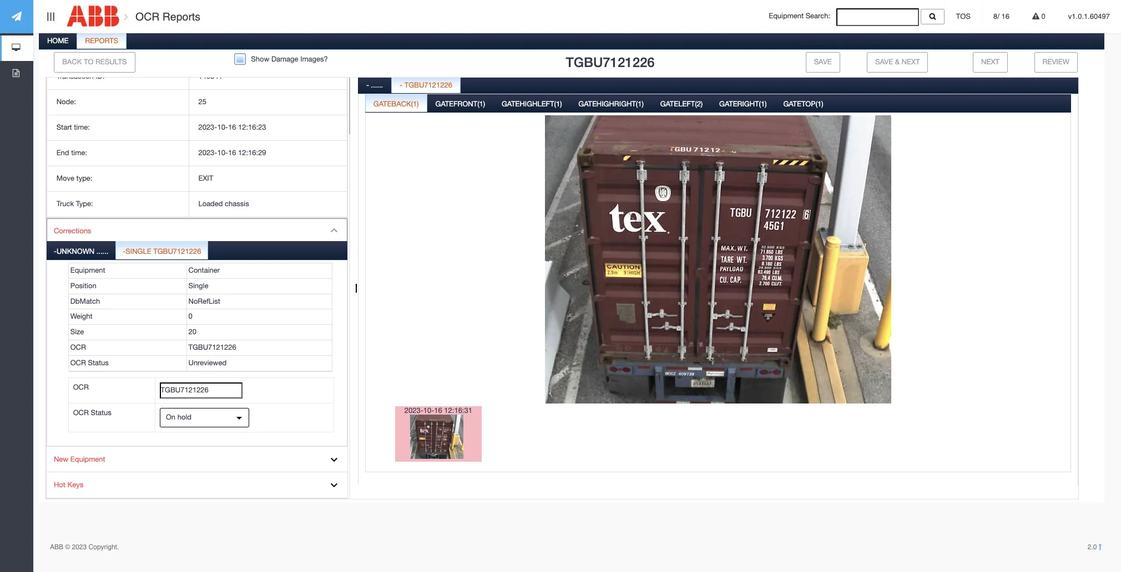 Task type: vqa. For each thing, say whether or not it's contained in the screenshot.
the topmost AP20231016001428
no



Task type: locate. For each thing, give the bounding box(es) containing it.
tab list
[[358, 75, 1079, 507], [365, 94, 1072, 504], [47, 242, 348, 447]]

save down search:
[[814, 58, 832, 66]]

status up new equipment
[[91, 409, 111, 417]]

8/ 16
[[994, 12, 1010, 21]]

single
[[126, 248, 151, 256], [188, 282, 208, 290]]

tgbu7121226 up unreviewed at the left bottom of the page
[[188, 344, 236, 352]]

status down "weight" in the left bottom of the page
[[88, 359, 109, 367]]

next button
[[973, 52, 1008, 73]]

tab list containing -unknown ......
[[47, 242, 348, 447]]

1 horizontal spatial next
[[982, 58, 1000, 66]]

0
[[1040, 12, 1046, 21], [188, 313, 193, 321]]

16 left 12:16:29
[[228, 149, 236, 157]]

0 horizontal spatial next
[[902, 58, 920, 66]]

long arrow up image
[[1099, 545, 1102, 551]]

16 inside dropdown button
[[1002, 12, 1010, 21]]

2.0
[[1088, 544, 1099, 552]]

back to results button
[[54, 52, 135, 73]]

0 vertical spatial row group
[[47, 39, 347, 217]]

0 up 20
[[188, 313, 193, 321]]

...... right unknown
[[96, 248, 108, 256]]

navigation
[[0, 0, 33, 87]]

gatehighleft(1) link
[[494, 94, 570, 116]]

0 vertical spatial 0
[[1040, 12, 1046, 21]]

reports inside tgbu7121226 tab list
[[85, 37, 118, 45]]

2023-10-16 12:16:23
[[198, 123, 266, 132]]

equipment up position
[[70, 267, 105, 275]]

new
[[54, 456, 68, 464]]

2 vertical spatial 10-
[[423, 407, 434, 415]]

hot keys
[[54, 482, 83, 490]]

None field
[[837, 8, 919, 26], [160, 383, 242, 399], [837, 8, 919, 26], [160, 383, 242, 399]]

next right &
[[902, 58, 920, 66]]

0 vertical spatial 10-
[[217, 123, 228, 132]]

1 vertical spatial ocr status
[[73, 409, 111, 417]]

equipment left search:
[[769, 12, 804, 20]]

-
[[366, 81, 369, 89], [400, 81, 403, 89], [54, 248, 57, 256], [123, 248, 126, 256]]

results
[[95, 58, 127, 66]]

size
[[70, 328, 84, 337]]

menu item containing corrections
[[47, 219, 348, 448]]

2023- left 12:16:31 at the bottom of the page
[[405, 407, 424, 415]]

2 vertical spatial equipment
[[70, 456, 105, 464]]

back
[[62, 58, 82, 66]]

1 vertical spatial reports
[[85, 37, 118, 45]]

dbmatch
[[70, 297, 100, 306]]

equipment right new
[[70, 456, 105, 464]]

0 right 8/ 16
[[1040, 12, 1046, 21]]

1 vertical spatial status
[[91, 409, 111, 417]]

row group containing equipment
[[69, 264, 332, 372]]

0 inside menu item
[[188, 313, 193, 321]]

1 vertical spatial 10-
[[217, 149, 228, 157]]

149841
[[198, 72, 223, 81]]

next
[[902, 58, 920, 66], [982, 58, 1000, 66]]

&
[[895, 58, 900, 66]]

ocr reports
[[132, 11, 200, 23]]

loaded
[[198, 200, 223, 208]]

hot
[[54, 482, 65, 490]]

16 right 8/
[[1002, 12, 1010, 21]]

1 save from the left
[[814, 58, 832, 66]]

2 next from the left
[[982, 58, 1000, 66]]

tgbu7121226
[[566, 54, 655, 70], [405, 81, 452, 89], [153, 248, 201, 256], [188, 344, 236, 352]]

save left &
[[876, 58, 893, 66]]

1 vertical spatial 2023-
[[198, 149, 217, 157]]

save
[[814, 58, 832, 66], [876, 58, 893, 66]]

menu item
[[47, 219, 348, 448]]

noreflist
[[188, 297, 220, 306]]

type:
[[76, 174, 92, 183]]

review
[[1043, 58, 1070, 66]]

time: right the end
[[71, 149, 87, 157]]

16 left "12:16:23"
[[228, 123, 236, 132]]

0 vertical spatial ocr status
[[70, 359, 109, 367]]

- right -unknown ......
[[123, 248, 126, 256]]

abb © 2023 copyright.
[[50, 544, 119, 552]]

10- for 12:16:29
[[217, 149, 228, 157]]

type:
[[76, 200, 93, 208]]

row group
[[47, 39, 347, 217], [69, 264, 332, 372]]

1 vertical spatial ......
[[96, 248, 108, 256]]

10- left 12:16:31 at the bottom of the page
[[423, 407, 434, 415]]

warning image
[[1033, 13, 1040, 20]]

on hold
[[166, 414, 192, 422]]

id:
[[96, 72, 105, 81]]

save & next
[[876, 58, 920, 66]]

2 vertical spatial 2023-
[[405, 407, 424, 415]]

0 vertical spatial 2023-
[[198, 123, 217, 132]]

1 vertical spatial single
[[188, 282, 208, 290]]

menu containing transaction id:
[[46, 12, 348, 500]]

equipment for equipment
[[70, 267, 105, 275]]

2023- for 2023-10-16 12:16:29
[[198, 149, 217, 157]]

ocr status down size
[[70, 359, 109, 367]]

search:
[[806, 12, 831, 20]]

0 horizontal spatial save
[[814, 58, 832, 66]]

tgbu7121226 down corrections link
[[153, 248, 201, 256]]

...... up gateback(1)
[[371, 81, 383, 89]]

time: right the start at the left of page
[[74, 123, 90, 132]]

to
[[84, 58, 93, 66]]

abb
[[50, 544, 63, 552]]

0 horizontal spatial reports
[[85, 37, 118, 45]]

status
[[88, 359, 109, 367], [91, 409, 111, 417]]

1 next from the left
[[902, 58, 920, 66]]

row group containing transaction id:
[[47, 39, 347, 217]]

menu
[[46, 12, 348, 500]]

show
[[251, 55, 269, 63]]

- up gateback(1)
[[400, 81, 403, 89]]

......
[[371, 81, 383, 89], [96, 248, 108, 256]]

10- for 12:16:31
[[423, 407, 434, 415]]

1 vertical spatial equipment
[[70, 267, 105, 275]]

1 vertical spatial 0
[[188, 313, 193, 321]]

0 horizontal spatial ......
[[96, 248, 108, 256]]

2023-
[[198, 123, 217, 132], [198, 149, 217, 157], [405, 407, 424, 415]]

0 horizontal spatial 0
[[188, 313, 193, 321]]

1 vertical spatial time:
[[71, 149, 87, 157]]

next down 8/
[[982, 58, 1000, 66]]

0 vertical spatial equipment
[[769, 12, 804, 20]]

start time:
[[56, 123, 90, 132]]

position
[[70, 282, 96, 290]]

reports
[[163, 11, 200, 23], [85, 37, 118, 45]]

ocr status
[[70, 359, 109, 367], [73, 409, 111, 417]]

start
[[56, 123, 72, 132]]

1 horizontal spatial 0
[[1040, 12, 1046, 21]]

unknown
[[57, 248, 94, 256]]

0 vertical spatial reports
[[163, 11, 200, 23]]

16 left 12:16:31 at the bottom of the page
[[434, 407, 442, 415]]

0 vertical spatial status
[[88, 359, 109, 367]]

gateleft(2)
[[661, 100, 703, 108]]

0 vertical spatial single
[[126, 248, 151, 256]]

menu item inside tgbu7121226 tab list
[[47, 219, 348, 448]]

container
[[188, 267, 220, 275]]

transaction id:
[[56, 72, 105, 81]]

2 save from the left
[[876, 58, 893, 66]]

0 vertical spatial time:
[[74, 123, 90, 132]]

- for - ......
[[366, 81, 369, 89]]

0 horizontal spatial single
[[126, 248, 151, 256]]

home
[[47, 37, 69, 45]]

2023- down 25
[[198, 123, 217, 132]]

-single tgbu7121226 link
[[116, 242, 208, 260]]

10-
[[217, 123, 228, 132], [217, 149, 228, 157], [423, 407, 434, 415]]

20
[[188, 328, 197, 337]]

10- up 2023-10-16 12:16:29
[[217, 123, 228, 132]]

12:16:31
[[444, 407, 472, 415]]

12:16:29
[[238, 149, 266, 157]]

new equipment
[[54, 456, 105, 464]]

0 vertical spatial ......
[[371, 81, 383, 89]]

tgbu7121226 up gatehighright(1)
[[566, 54, 655, 70]]

end time:
[[56, 149, 87, 157]]

©
[[65, 544, 70, 552]]

2023- up exit
[[198, 149, 217, 157]]

weight
[[70, 313, 93, 321]]

tab list containing - ......
[[358, 75, 1079, 507]]

search image
[[930, 13, 936, 20]]

1 horizontal spatial single
[[188, 282, 208, 290]]

10- down 2023-10-16 12:16:23 at the top of page
[[217, 149, 228, 157]]

unreviewed
[[188, 359, 227, 367]]

- for -single tgbu7121226
[[123, 248, 126, 256]]

node:
[[56, 98, 76, 106]]

- down corrections
[[54, 248, 57, 256]]

- up gateback(1) link
[[366, 81, 369, 89]]

tab list containing gateback(1)
[[365, 94, 1072, 504]]

- for -unknown ......
[[54, 248, 57, 256]]

save for save
[[814, 58, 832, 66]]

ocr status up new equipment
[[73, 409, 111, 417]]

2023- for 2023-10-16 12:16:23
[[198, 123, 217, 132]]

gateright(1)
[[720, 100, 767, 108]]

move type:
[[56, 174, 92, 183]]

copyright.
[[89, 544, 119, 552]]

- ......
[[366, 81, 383, 89]]

16
[[1002, 12, 1010, 21], [228, 123, 236, 132], [228, 149, 236, 157], [434, 407, 442, 415]]

-single tgbu7121226
[[123, 248, 201, 256]]

1 horizontal spatial save
[[876, 58, 893, 66]]

1 vertical spatial row group
[[69, 264, 332, 372]]



Task type: describe. For each thing, give the bounding box(es) containing it.
keys
[[67, 482, 83, 490]]

save & next button
[[867, 52, 929, 73]]

equipment search:
[[769, 12, 837, 20]]

time: for start time:
[[74, 123, 90, 132]]

gatehighright(1) link
[[571, 94, 652, 116]]

- for - tgbu7121226
[[400, 81, 403, 89]]

2023-10-16 12:16:31
[[405, 407, 472, 415]]

8/
[[994, 12, 1000, 21]]

exit
[[198, 174, 213, 183]]

tos button
[[945, 0, 982, 33]]

8/ 16 button
[[983, 0, 1021, 33]]

16 for 2023-10-16 12:16:29
[[228, 149, 236, 157]]

1 horizontal spatial reports
[[163, 11, 200, 23]]

bars image
[[46, 12, 56, 21]]

v1.0.1.60497 button
[[1058, 0, 1122, 33]]

16 for 2023-10-16 12:16:23
[[228, 123, 236, 132]]

gateright(1) link
[[712, 94, 775, 116]]

equipment for equipment search:
[[769, 12, 804, 20]]

transaction
[[56, 72, 94, 81]]

10- for 12:16:23
[[217, 123, 228, 132]]

move
[[56, 174, 74, 183]]

gatefront(1) link
[[428, 94, 493, 116]]

menu inside tgbu7121226 tab list
[[46, 12, 348, 500]]

gateback(1)
[[374, 100, 419, 108]]

loaded chassis
[[198, 200, 249, 208]]

2023- for 2023-10-16 12:16:31
[[405, 407, 424, 415]]

save for save & next
[[876, 58, 893, 66]]

25
[[198, 98, 206, 106]]

1 horizontal spatial ......
[[371, 81, 383, 89]]

tos
[[956, 12, 971, 21]]

tgbu7121226 up gatefront(1)
[[405, 81, 452, 89]]

- tgbu7121226
[[400, 81, 452, 89]]

review button
[[1035, 52, 1078, 73]]

corrections link
[[47, 219, 348, 244]]

0 button
[[1022, 0, 1057, 33]]

-unknown ......
[[54, 248, 108, 256]]

gateleft(2) link
[[653, 94, 711, 116]]

2023
[[72, 544, 87, 552]]

2023-10-16 12:16:29
[[198, 149, 266, 157]]

reports link
[[77, 31, 126, 53]]

images?
[[300, 55, 328, 63]]

gateback(1) link
[[366, 94, 427, 116]]

tab list inside menu
[[47, 242, 348, 447]]

hot keys link
[[47, 473, 348, 499]]

gatehighright(1)
[[579, 100, 644, 108]]

hold
[[178, 414, 192, 422]]

corrections
[[54, 227, 91, 235]]

truck type:
[[56, 200, 93, 208]]

gatetop(1)
[[784, 100, 824, 108]]

chassis
[[225, 200, 249, 208]]

damage
[[271, 55, 298, 63]]

v1.0.1.60497
[[1069, 12, 1110, 21]]

equipment inside new equipment link
[[70, 456, 105, 464]]

time: for end time:
[[71, 149, 87, 157]]

- ...... link
[[359, 75, 391, 97]]

save button
[[806, 52, 840, 73]]

-unknown ...... link
[[47, 242, 115, 260]]

gatetop(1) link
[[776, 94, 831, 116]]

row group inside tab list
[[69, 264, 332, 372]]

show damage images?
[[251, 55, 328, 63]]

tgbu7121226 tab list
[[37, 12, 1105, 507]]

truck
[[56, 200, 74, 208]]

home link
[[39, 31, 76, 53]]

gatefront(1)
[[436, 100, 485, 108]]

new equipment link
[[47, 448, 348, 473]]

0 inside dropdown button
[[1040, 12, 1046, 21]]

gatehighleft(1)
[[502, 100, 562, 108]]

16 for 2023-10-16 12:16:31
[[434, 407, 442, 415]]

12:16:23
[[238, 123, 266, 132]]

end
[[56, 149, 69, 157]]

- tgbu7121226 link
[[392, 75, 460, 97]]

back to results
[[62, 58, 127, 66]]



